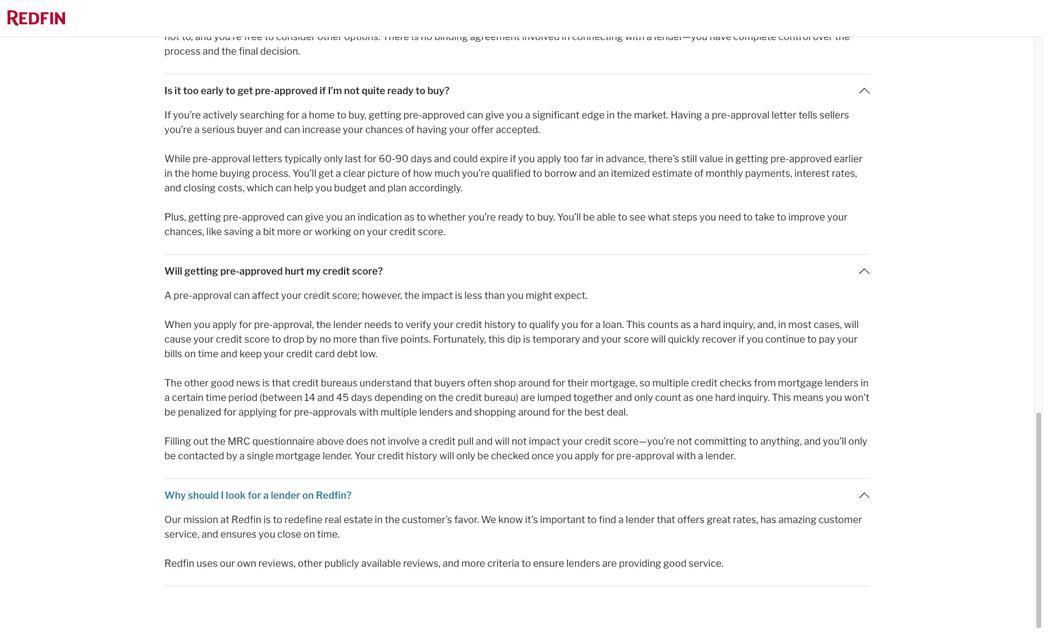 Task type: describe. For each thing, give the bounding box(es) containing it.
pre- inside plus, getting pre-approved can give you an indication as to whether you're ready to buy. you'll be able to see what steps you need to take to improve your chances, like saving a bit more or working on your credit score.
[[223, 211, 242, 223]]

be inside the other good news is that credit bureaus understand that buyers often shop around for their mortgage, so multiple credit checks from mortgage lenders in a certain time period (between 14 and 45 days depending on the credit bureau) are lumped together and only count as one hard inquiry. this means you won't be penalized for applying for pre-approvals with multiple lenders and shopping around for the best deal.
[[164, 407, 176, 418]]

only inside while pre-approval letters typically only last for 60-90 days and could expire if you apply too far in advance, there's still value in getting pre-approved earlier in the home buying process. you'll get a clear picture of how much you're qualified to borrow and an itemized estimate of monthly payments, interest rates, and closing costs, which can help you budget and plan accordingly.
[[324, 153, 343, 165]]

you up working
[[326, 211, 343, 223]]

and up much
[[434, 153, 451, 165]]

time inside the other good news is that credit bureaus understand that buyers often shop around for their mortgage, so multiple credit checks from mortgage lenders in a certain time period (between 14 and 45 days depending on the credit bureau) are lumped together and only count as one hard inquiry. this means you won't be penalized for applying for pre-approvals with multiple lenders and shopping around for the best deal.
[[206, 392, 226, 403]]

2 horizontal spatial lenders
[[825, 377, 859, 389]]

lender inside why should i look for a lender on redfin? dropdown button
[[271, 490, 300, 501]]

pre- right while
[[193, 153, 211, 165]]

for left loan.
[[580, 319, 594, 331]]

not up checked
[[512, 436, 527, 447]]

submit
[[209, 16, 240, 28]]

expire
[[480, 153, 508, 165]]

1 reviews, from the left
[[258, 558, 296, 569]]

approved inside is it too early to get pre-approved if i'm not quite ready to buy? dropdown button
[[274, 85, 318, 96]]

if inside after you submit the form, a lender will contact you to learn more about your needs. you don't have to apply for pre-approval with that lender if you choose not to, and you're free to consider other options. there is no binding agreement involved in connecting with a lender—you have complete control over the process and the final decision.
[[796, 16, 802, 28]]

buyers
[[435, 377, 466, 389]]

ready inside plus, getting pre-approved can give you an indication as to whether you're ready to buy. you'll be able to see what steps you need to take to improve your chances, like saving a bit more or working on your credit score.
[[498, 211, 524, 223]]

to up five
[[394, 319, 404, 331]]

is left less
[[455, 290, 462, 301]]

with inside filling out the mrc questionnaire above does not involve a credit pull and will not impact your credit score—you're not committing to anything, and you'll only be contacted by a single mortgage lender. your credit history will only be checked once you apply for pre-approval with a lender.
[[677, 450, 696, 462]]

be inside plus, getting pre-approved can give you an indication as to whether you're ready to buy. you'll be able to see what steps you need to take to improve your chances, like saving a bit more or working on your credit score.
[[583, 211, 595, 223]]

no inside when you apply for pre-approval, the lender needs to verify your credit history to qualify you for a loan. this counts as a hard inquiry, and, in most cases, will cause your credit score to drop by no more than five points. fortunately, this dip is temporary and your score will quickly recover if you continue to pay your bills on time and keep your credit card debt low.
[[320, 334, 331, 345]]

pre- up the having
[[404, 109, 422, 121]]

to left the ensure
[[522, 558, 531, 569]]

to,
[[182, 31, 193, 42]]

an inside plus, getting pre-approved can give you an indication as to whether you're ready to buy. you'll be able to see what steps you need to take to improve your chances, like saving a bit more or working on your credit score.
[[345, 211, 356, 223]]

not inside after you submit the form, a lender will contact you to learn more about your needs. you don't have to apply for pre-approval with that lender if you choose not to, and you're free to consider other options. there is no binding agreement involved in connecting with a lender—you have complete control over the process and the final decision.
[[164, 31, 180, 42]]

to left take at the top of page
[[743, 211, 753, 223]]

more inside plus, getting pre-approved can give you an indication as to whether you're ready to buy. you'll be able to see what steps you need to take to improve your chances, like saving a bit more or working on your credit score.
[[277, 226, 301, 237]]

why should i look for a lender on redfin? button
[[164, 479, 870, 513]]

getting inside while pre-approval letters typically only last for 60-90 days and could expire if you apply too far in advance, there's still value in getting pre-approved earlier in the home buying process. you'll get a clear picture of how much you're qualified to borrow and an itemized estimate of monthly payments, interest rates, and closing costs, which can help you budget and plan accordingly.
[[736, 153, 769, 165]]

to inside if you're actively searching for a home to buy, getting pre-approved can give you a significant edge in the market. having a pre-approval letter tells sellers you're a serious buyer and can increase your chances of having your offer accepted.
[[337, 109, 346, 121]]

involved
[[522, 31, 560, 42]]

is inside after you submit the form, a lender will contact you to learn more about your needs. you don't have to apply for pre-approval with that lender if you choose not to, and you're free to consider other options. there is no binding agreement involved in connecting with a lender—you have complete control over the process and the final decision.
[[412, 31, 419, 42]]

you right the help on the left top
[[315, 182, 332, 194]]

contact
[[341, 16, 376, 28]]

other inside the other good news is that credit bureaus understand that buyers often shop around for their mortgage, so multiple credit checks from mortgage lenders in a certain time period (between 14 and 45 days depending on the credit bureau) are lumped together and only count as one hard inquiry. this means you won't be penalized for applying for pre-approvals with multiple lenders and shopping around for the best deal.
[[184, 377, 209, 389]]

2 vertical spatial lenders
[[567, 558, 600, 569]]

about
[[459, 16, 485, 28]]

itemized
[[611, 168, 650, 179]]

a inside the other good news is that credit bureaus understand that buyers often shop around for their mortgage, so multiple credit checks from mortgage lenders in a certain time period (between 14 and 45 days depending on the credit bureau) are lumped together and only count as one hard inquiry. this means you won't be penalized for applying for pre-approvals with multiple lenders and shopping around for the best deal.
[[164, 392, 170, 403]]

in up the monthly
[[726, 153, 734, 165]]

approved inside will getting pre-approved hurt my credit score? dropdown button
[[239, 265, 283, 277]]

and right process
[[203, 45, 220, 57]]

news
[[236, 377, 260, 389]]

the down choose
[[835, 31, 850, 42]]

your down buy, at the top of page
[[343, 124, 363, 135]]

publicly
[[325, 558, 359, 569]]

and inside our mission at redfin is to redefine real estate in the customer's favor. we know it's important to find a lender that offers great rates, has amazing customer service, and ensures you close on time.
[[202, 529, 218, 540]]

and down favor. on the left
[[443, 558, 459, 569]]

the up free in the left of the page
[[242, 16, 258, 28]]

you'll
[[823, 436, 847, 447]]

the inside filling out the mrc questionnaire above does not involve a credit pull and will not impact your credit score—you're not committing to anything, and you'll only be contacted by a single mortgage lender. your credit history will only be checked once you apply for pre-approval with a lender.
[[211, 436, 226, 447]]

to up close
[[273, 514, 282, 526]]

to up final decision.
[[265, 31, 274, 42]]

and right to,
[[195, 31, 212, 42]]

to left pay
[[808, 334, 817, 345]]

and left closing
[[164, 182, 181, 194]]

not left committing
[[677, 436, 692, 447]]

impact inside filling out the mrc questionnaire above does not involve a credit pull and will not impact your credit score—you're not committing to anything, and you'll only be contacted by a single mortgage lender. your credit history will only be checked once you apply for pre-approval with a lender.
[[529, 436, 560, 447]]

approval inside while pre-approval letters typically only last for 60-90 days and could expire if you apply too far in advance, there's still value in getting pre-approved earlier in the home buying process. you'll get a clear picture of how much you're qualified to borrow and an itemized estimate of monthly payments, interest rates, and closing costs, which can help you budget and plan accordingly.
[[211, 153, 251, 165]]

buyer
[[237, 124, 263, 135]]

our
[[164, 514, 181, 526]]

not inside dropdown button
[[344, 85, 360, 96]]

should
[[188, 490, 219, 501]]

won't
[[845, 392, 870, 403]]

ready inside dropdown button
[[388, 85, 414, 96]]

redfin?
[[316, 490, 352, 501]]

less
[[465, 290, 483, 301]]

credit down drop
[[286, 348, 313, 360]]

get inside while pre-approval letters typically only last for 60-90 days and could expire if you apply too far in advance, there's still value in getting pre-approved earlier in the home buying process. you'll get a clear picture of how much you're qualified to borrow and an itemized estimate of monthly payments, interest rates, and closing costs, which can help you budget and plan accordingly.
[[319, 168, 334, 179]]

hard inside when you apply for pre-approval, the lender needs to verify your credit history to qualify you for a loan. this counts as a hard inquiry, and, in most cases, will cause your credit score to drop by no more than five points. fortunately, this dip is temporary and your score will quickly recover if you continue to pay your bills on time and keep your credit card debt low.
[[701, 319, 721, 331]]

lender up consider
[[293, 16, 322, 28]]

2 around from the top
[[518, 407, 550, 418]]

you're inside plus, getting pre-approved can give you an indication as to whether you're ready to buy. you'll be able to see what steps you need to take to improve your chances, like saving a bit more or working on your credit score.
[[468, 211, 496, 223]]

is inside our mission at redfin is to redefine real estate in the customer's favor. we know it's important to find a lender that offers great rates, has amazing customer service, and ensures you close on time.
[[264, 514, 271, 526]]

the down together
[[567, 407, 583, 418]]

other inside after you submit the form, a lender will contact you to learn more about your needs. you don't have to apply for pre-approval with that lender if you choose not to, and you're free to consider other options. there is no binding agreement involved in connecting with a lender—you have complete control over the process and the final decision.
[[318, 31, 342, 42]]

chances
[[365, 124, 403, 135]]

in inside after you submit the form, a lender will contact you to learn more about your needs. you don't have to apply for pre-approval with that lender if you choose not to, and you're free to consider other options. there is no binding agreement involved in connecting with a lender—you have complete control over the process and the final decision.
[[562, 31, 570, 42]]

getting inside will getting pre-approved hurt my credit score? dropdown button
[[184, 265, 218, 277]]

pre- inside filling out the mrc questionnaire above does not involve a credit pull and will not impact your credit score—you're not committing to anything, and you'll only be contacted by a single mortgage lender. your credit history will only be checked once you apply for pre-approval with a lender.
[[617, 450, 635, 462]]

most
[[789, 319, 812, 331]]

value
[[699, 153, 724, 165]]

as inside when you apply for pre-approval, the lender needs to verify your credit history to qualify you for a loan. this counts as a hard inquiry, and, in most cases, will cause your credit score to drop by no more than five points. fortunately, this dip is temporary and your score will quickly recover if you continue to pay your bills on time and keep your credit card debt low.
[[681, 319, 691, 331]]

time inside when you apply for pre-approval, the lender needs to verify your credit history to qualify you for a loan. this counts as a hard inquiry, and, in most cases, will cause your credit score to drop by no more than five points. fortunately, this dip is temporary and your score will quickly recover if you continue to pay your bills on time and keep your credit card debt low.
[[198, 348, 219, 360]]

qualify
[[529, 319, 560, 331]]

your down loan.
[[601, 334, 622, 345]]

is it too early to get pre-approved if i'm not quite ready to buy? button
[[164, 74, 870, 108]]

as inside plus, getting pre-approved can give you an indication as to whether you're ready to buy. you'll be able to see what steps you need to take to improve your chances, like saving a bit more or working on your credit score.
[[404, 211, 415, 223]]

your right the having
[[449, 124, 470, 135]]

for inside after you submit the form, a lender will contact you to learn more about your needs. you don't have to apply for pre-approval with that lender if you choose not to, and you're free to consider other options. there is no binding agreement involved in connecting with a lender—you have complete control over the process and the final decision.
[[648, 16, 661, 28]]

criteria
[[488, 558, 520, 569]]

pre- right having
[[712, 109, 731, 121]]

above
[[317, 436, 344, 447]]

your right pay
[[837, 334, 858, 345]]

able
[[597, 211, 616, 223]]

does
[[346, 436, 369, 447]]

a right having
[[705, 109, 710, 121]]

letter
[[772, 109, 797, 121]]

you up over on the top right of the page
[[805, 16, 821, 28]]

shop
[[494, 377, 516, 389]]

mission
[[183, 514, 218, 526]]

much
[[435, 168, 460, 179]]

redefine
[[285, 514, 323, 526]]

keep
[[240, 348, 262, 360]]

last
[[345, 153, 362, 165]]

that left buyers
[[414, 377, 432, 389]]

affect
[[252, 290, 279, 301]]

too inside while pre-approval letters typically only last for 60-90 days and could expire if you apply too far in advance, there's still value in getting pre-approved earlier in the home buying process. you'll get a clear picture of how much you're qualified to borrow and an itemized estimate of monthly payments, interest rates, and closing costs, which can help you budget and plan accordingly.
[[564, 153, 579, 165]]

bureaus
[[321, 377, 358, 389]]

you up the qualified
[[518, 153, 535, 165]]

you left need
[[700, 211, 716, 223]]

1 horizontal spatial than
[[485, 290, 505, 301]]

to left buy?
[[416, 85, 426, 96]]

estate
[[344, 514, 373, 526]]

by inside when you apply for pre-approval, the lender needs to verify your credit history to qualify you for a loan. this counts as a hard inquiry, and, in most cases, will cause your credit score to drop by no more than five points. fortunately, this dip is temporary and your score will quickly recover if you continue to pay your bills on time and keep your credit card debt low.
[[307, 334, 318, 345]]

committing
[[695, 436, 747, 447]]

in right far at the top right of the page
[[596, 153, 604, 165]]

a down mrc
[[239, 450, 245, 462]]

and up pull
[[455, 407, 472, 418]]

final decision.
[[239, 45, 300, 57]]

a left serious
[[194, 124, 200, 135]]

buy.
[[537, 211, 555, 223]]

important
[[540, 514, 585, 526]]

not up your
[[371, 436, 386, 447]]

for down period
[[223, 407, 236, 418]]

budget
[[334, 182, 367, 194]]

and right "temporary" at the bottom right of the page
[[582, 334, 599, 345]]

agreement
[[470, 31, 520, 42]]

if
[[164, 109, 171, 121]]

apply inside while pre-approval letters typically only last for 60-90 days and could expire if you apply too far in advance, there's still value in getting pre-approved earlier in the home buying process. you'll get a clear picture of how much you're qualified to borrow and an itemized estimate of monthly payments, interest rates, and closing costs, which can help you budget and plan accordingly.
[[537, 153, 562, 165]]

and left keep
[[221, 348, 237, 360]]

a left loan.
[[596, 319, 601, 331]]

credit down the often
[[456, 392, 482, 403]]

available
[[361, 558, 401, 569]]

more inside after you submit the form, a lender will contact you to learn more about your needs. you don't have to apply for pre-approval with that lender if you choose not to, and you're free to consider other options. there is no binding agreement involved in connecting with a lender—you have complete control over the process and the final decision.
[[433, 16, 457, 28]]

1 vertical spatial are
[[602, 558, 617, 569]]

be left checked
[[478, 450, 489, 462]]

with right connecting
[[625, 31, 645, 42]]

connecting
[[572, 31, 623, 42]]

you'll inside while pre-approval letters typically only last for 60-90 days and could expire if you apply too far in advance, there's still value in getting pre-approved earlier in the home buying process. you'll get a clear picture of how much you're qualified to borrow and an itemized estimate of monthly payments, interest rates, and closing costs, which can help you budget and plan accordingly.
[[293, 168, 316, 179]]

you up to,
[[190, 16, 207, 28]]

for down lumped
[[552, 407, 565, 418]]

approval right a
[[192, 290, 232, 301]]

you'll inside plus, getting pre-approved can give you an indication as to whether you're ready to buy. you'll be able to see what steps you need to take to improve your chances, like saving a bit more or working on your credit score.
[[557, 211, 581, 223]]

to right take at the top of page
[[777, 211, 787, 223]]

your down indication
[[367, 226, 387, 237]]

for inside if you're actively searching for a home to buy, getting pre-approved can give you a significant edge in the market. having a pre-approval letter tells sellers you're a serious buyer and can increase your chances of having your offer accepted.
[[286, 109, 299, 121]]

more left criteria
[[462, 558, 485, 569]]

borrow
[[545, 168, 577, 179]]

payments,
[[745, 168, 793, 179]]

anything,
[[761, 436, 802, 447]]

the
[[164, 377, 182, 389]]

to inside filling out the mrc questionnaire above does not involve a credit pull and will not impact your credit score—you're not committing to anything, and you'll only be contacted by a single mortgage lender. your credit history will only be checked once you apply for pre-approval with a lender.
[[749, 436, 759, 447]]

only right you'll
[[849, 436, 868, 447]]

credit down best deal.
[[585, 436, 611, 447]]

a
[[164, 290, 172, 301]]

can up the offer accepted.
[[467, 109, 483, 121]]

credit down "involve"
[[378, 450, 404, 462]]

shopping
[[474, 407, 516, 418]]

lender inside our mission at redfin is to redefine real estate in the customer's favor. we know it's important to find a lender that offers great rates, has amazing customer service, and ensures you close on time.
[[626, 514, 655, 526]]

lender.
[[323, 450, 353, 462]]

credit left pull
[[429, 436, 456, 447]]

providing
[[619, 558, 661, 569]]

counts
[[648, 319, 679, 331]]

by inside filling out the mrc questionnaire above does not involve a credit pull and will not impact your credit score—you're not committing to anything, and you'll only be contacted by a single mortgage lender. your credit history will only be checked once you apply for pre-approval with a lender.
[[226, 450, 237, 462]]

and down picture
[[369, 182, 386, 194]]

in down while
[[164, 168, 172, 179]]

to left find
[[587, 514, 597, 526]]

to right the early at the left top
[[226, 85, 236, 96]]

there's
[[649, 153, 679, 165]]

cases,
[[814, 319, 842, 331]]

pre- up payments,
[[771, 153, 789, 165]]

offer accepted.
[[472, 124, 540, 135]]

can left increase
[[284, 124, 300, 135]]

still
[[682, 153, 697, 165]]

a up increase
[[302, 109, 307, 121]]

might expect.
[[526, 290, 588, 301]]

only down pull
[[456, 450, 475, 462]]

working
[[315, 226, 351, 237]]

could
[[453, 153, 478, 165]]

if inside dropdown button
[[320, 85, 326, 96]]

you inside our mission at redfin is to redefine real estate in the customer's favor. we know it's important to find a lender that offers great rates, has amazing customer service, and ensures you close on time.
[[259, 529, 275, 540]]

and right 14
[[317, 392, 334, 403]]

we
[[481, 514, 496, 526]]

will inside after you submit the form, a lender will contact you to learn more about your needs. you don't have to apply for pre-approval with that lender if you choose not to, and you're free to consider other options. there is no binding agreement involved in connecting with a lender—you have complete control over the process and the final decision.
[[324, 16, 339, 28]]

filling out the mrc questionnaire above does not involve a credit pull and will not impact your credit score—you're not committing to anything, and you'll only be contacted by a single mortgage lender. your credit history will only be checked once you apply for pre-approval with a lender.
[[164, 436, 868, 462]]

depending
[[374, 392, 423, 403]]

too inside dropdown button
[[183, 85, 199, 96]]

penalized
[[178, 407, 221, 418]]

days inside while pre-approval letters typically only last for 60-90 days and could expire if you apply too far in advance, there's still value in getting pre-approved earlier in the home buying process. you'll get a clear picture of how much you're qualified to borrow and an itemized estimate of monthly payments, interest rates, and closing costs, which can help you budget and plan accordingly.
[[411, 153, 432, 165]]

plus, getting pre-approved can give you an indication as to whether you're ready to buy. you'll be able to see what steps you need to take to improve your chances, like saving a bit more or working on your credit score.
[[164, 211, 848, 237]]

great
[[707, 514, 731, 526]]

that up '(between'
[[272, 377, 290, 389]]

to up connecting
[[610, 16, 619, 28]]

over
[[813, 31, 833, 42]]

if you're actively searching for a home to buy, getting pre-approved can give you a significant edge in the market. having a pre-approval letter tells sellers you're a serious buyer and can increase your chances of having your offer accepted.
[[164, 109, 849, 135]]

can left affect
[[234, 290, 250, 301]]

and right pull
[[476, 436, 493, 447]]

and inside if you're actively searching for a home to buy, getting pre-approved can give you a significant edge in the market. having a pre-approval letter tells sellers you're a serious buyer and can increase your chances of having your offer accepted.
[[265, 124, 282, 135]]

days inside the other good news is that credit bureaus understand that buyers often shop around for their mortgage, so multiple credit checks from mortgage lenders in a certain time period (between 14 and 45 days depending on the credit bureau) are lumped together and only count as one hard inquiry. this means you won't be penalized for applying for pre-approvals with multiple lenders and shopping around for the best deal.
[[351, 392, 372, 403]]

your right keep
[[264, 348, 284, 360]]

look
[[226, 490, 246, 501]]

a left lender—you
[[647, 31, 652, 42]]

our
[[220, 558, 235, 569]]

a up the offer accepted.
[[525, 109, 530, 121]]

i
[[221, 490, 224, 501]]

market.
[[634, 109, 669, 121]]

favor.
[[454, 514, 479, 526]]

a up quickly
[[693, 319, 699, 331]]

this inside when you apply for pre-approval, the lender needs to verify your credit history to qualify you for a loan. this counts as a hard inquiry, and, in most cases, will cause your credit score to drop by no more than five points. fortunately, this dip is temporary and your score will quickly recover if you continue to pay your bills on time and keep your credit card debt low.
[[626, 319, 646, 331]]

1 score from the left
[[244, 334, 270, 345]]

the inside when you apply for pre-approval, the lender needs to verify your credit history to qualify you for a loan. this counts as a hard inquiry, and, in most cases, will cause your credit score to drop by no more than five points. fortunately, this dip is temporary and your score will quickly recover if you continue to pay your bills on time and keep your credit card debt low.
[[316, 319, 331, 331]]

a inside our mission at redfin is to redefine real estate in the customer's favor. we know it's important to find a lender that offers great rates, has amazing customer service, and ensures you close on time.
[[619, 514, 624, 526]]

interest
[[795, 168, 830, 179]]

this inside the other good news is that credit bureaus understand that buyers often shop around for their mortgage, so multiple credit checks from mortgage lenders in a certain time period (between 14 and 45 days depending on the credit bureau) are lumped together and only count as one hard inquiry. this means you won't be penalized for applying for pre-approvals with multiple lenders and shopping around for the best deal.
[[772, 392, 791, 403]]

lender up control at the top of page
[[765, 16, 794, 28]]

the down 'submit'
[[222, 45, 237, 57]]

early
[[201, 85, 224, 96]]

as inside the other good news is that credit bureaus understand that buyers often shop around for their mortgage, so multiple credit checks from mortgage lenders in a certain time period (between 14 and 45 days depending on the credit bureau) are lumped together and only count as one hard inquiry. this means you won't be penalized for applying for pre-approvals with multiple lenders and shopping around for the best deal.
[[684, 392, 694, 403]]

why should i look for a lender on redfin?
[[164, 490, 352, 501]]

to up credit score.
[[417, 211, 426, 223]]

one
[[696, 392, 713, 403]]

credit up keep
[[216, 334, 242, 345]]

you right 'when'
[[194, 319, 210, 331]]

with up complete
[[723, 16, 743, 28]]

a lender.
[[698, 450, 736, 462]]

involve
[[388, 436, 420, 447]]

or
[[303, 226, 313, 237]]

that inside after you submit the form, a lender will contact you to learn more about your needs. you don't have to apply for pre-approval with that lender if you choose not to, and you're free to consider other options. there is no binding agreement involved in connecting with a lender—you have complete control over the process and the final decision.
[[745, 16, 763, 28]]

having
[[417, 124, 447, 135]]



Task type: locate. For each thing, give the bounding box(es) containing it.
to
[[397, 16, 406, 28], [610, 16, 619, 28], [265, 31, 274, 42], [226, 85, 236, 96], [416, 85, 426, 96], [337, 109, 346, 121], [533, 168, 542, 179], [417, 211, 426, 223], [526, 211, 535, 223], [618, 211, 628, 223], [743, 211, 753, 223], [777, 211, 787, 223], [394, 319, 404, 331], [518, 319, 527, 331], [272, 334, 281, 345], [808, 334, 817, 345], [749, 436, 759, 447], [273, 514, 282, 526], [587, 514, 597, 526], [522, 558, 531, 569]]

your down lumped
[[562, 436, 583, 447]]

if inside when you apply for pre-approval, the lender needs to verify your credit history to qualify you for a loan. this counts as a hard inquiry, and, in most cases, will cause your credit score to drop by no more than five points. fortunately, this dip is temporary and your score will quickly recover if you continue to pay your bills on time and keep your credit card debt low.
[[739, 334, 745, 345]]

the inside while pre-approval letters typically only last for 60-90 days and could expire if you apply too far in advance, there's still value in getting pre-approved earlier in the home buying process. you'll get a clear picture of how much you're qualified to borrow and an itemized estimate of monthly payments, interest rates, and closing costs, which can help you budget and plan accordingly.
[[175, 168, 190, 179]]

0 vertical spatial multiple
[[653, 377, 689, 389]]

how
[[413, 168, 433, 179]]

the left market.
[[617, 109, 632, 121]]

1 vertical spatial no
[[320, 334, 331, 345]]

approval inside after you submit the form, a lender will contact you to learn more about your needs. you don't have to apply for pre-approval with that lender if you choose not to, and you're free to consider other options. there is no binding agreement involved in connecting with a lender—you have complete control over the process and the final decision.
[[682, 16, 721, 28]]

in inside our mission at redfin is to redefine real estate in the customer's favor. we know it's important to find a lender that offers great rates, has amazing customer service, and ensures you close on time.
[[375, 514, 383, 526]]

0 vertical spatial by
[[307, 334, 318, 345]]

on inside dropdown button
[[302, 490, 314, 501]]

hurt
[[285, 265, 304, 277]]

your up fortunately,
[[433, 319, 454, 331]]

for right last
[[364, 153, 377, 165]]

0 horizontal spatial impact
[[422, 290, 453, 301]]

0 vertical spatial lenders
[[825, 377, 859, 389]]

score;
[[332, 290, 360, 301]]

our mission at redfin is to redefine real estate in the customer's favor. we know it's important to find a lender that offers great rates, has amazing customer service, and ensures you close on time.
[[164, 514, 862, 540]]

together
[[574, 392, 613, 403]]

buy,
[[349, 109, 367, 121]]

checks
[[720, 377, 752, 389]]

home inside if you're actively searching for a home to buy, getting pre-approved can give you a significant edge in the market. having a pre-approval letter tells sellers you're a serious buyer and can increase your chances of having your offer accepted.
[[309, 109, 335, 121]]

0 horizontal spatial lenders
[[419, 407, 453, 418]]

0 horizontal spatial history
[[406, 450, 438, 462]]

bit
[[263, 226, 275, 237]]

0 vertical spatial mortgage
[[778, 377, 823, 389]]

close
[[277, 529, 302, 540]]

for down is it too early to get pre-approved if i'm not quite ready to buy?
[[286, 109, 299, 121]]

on inside when you apply for pre-approval, the lender needs to verify your credit history to qualify you for a loan. this counts as a hard inquiry, and, in most cases, will cause your credit score to drop by no more than five points. fortunately, this dip is temporary and your score will quickly recover if you continue to pay your bills on time and keep your credit card debt low.
[[184, 348, 196, 360]]

with inside the other good news is that credit bureaus understand that buyers often shop around for their mortgage, so multiple credit checks from mortgage lenders in a certain time period (between 14 and 45 days depending on the credit bureau) are lumped together and only count as one hard inquiry. this means you won't be penalized for applying for pre-approvals with multiple lenders and shopping around for the best deal.
[[359, 407, 379, 418]]

0 horizontal spatial by
[[226, 450, 237, 462]]

credit inside dropdown button
[[323, 265, 350, 277]]

improve
[[789, 211, 825, 223]]

this right loan.
[[626, 319, 646, 331]]

ready right 'quite' on the top of the page
[[388, 85, 414, 96]]

1 vertical spatial get
[[319, 168, 334, 179]]

more up binding at the top left of the page
[[433, 16, 457, 28]]

2 vertical spatial as
[[684, 392, 694, 403]]

a inside dropdown button
[[263, 490, 269, 501]]

1 horizontal spatial score
[[624, 334, 649, 345]]

don't
[[561, 16, 584, 28]]

0 vertical spatial ready
[[388, 85, 414, 96]]

home up closing
[[192, 168, 218, 179]]

0 vertical spatial hard
[[701, 319, 721, 331]]

an
[[598, 168, 609, 179], [345, 211, 356, 223]]

apply up connecting
[[622, 16, 646, 28]]

for up lumped
[[552, 377, 565, 389]]

0 horizontal spatial than
[[359, 334, 380, 345]]

impact up verify
[[422, 290, 453, 301]]

whether
[[428, 211, 466, 223]]

lender down score;
[[333, 319, 362, 331]]

costs,
[[218, 182, 245, 194]]

you inside filling out the mrc questionnaire above does not involve a credit pull and will not impact your credit score—you're not committing to anything, and you'll only be contacted by a single mortgage lender. your credit history will only be checked once you apply for pre-approval with a lender.
[[556, 450, 573, 462]]

pre- down 14
[[294, 407, 313, 418]]

0 vertical spatial too
[[183, 85, 199, 96]]

significant
[[533, 109, 580, 121]]

1 horizontal spatial days
[[411, 153, 432, 165]]

0 vertical spatial time
[[198, 348, 219, 360]]

1 vertical spatial give
[[305, 211, 324, 223]]

0 horizontal spatial give
[[305, 211, 324, 223]]

1 horizontal spatial this
[[772, 392, 791, 403]]

pre- down 'saving'
[[220, 265, 239, 277]]

1 vertical spatial other
[[184, 377, 209, 389]]

by right drop
[[307, 334, 318, 345]]

getting inside plus, getting pre-approved can give you an indication as to whether you're ready to buy. you'll be able to see what steps you need to take to improve your chances, like saving a bit more or working on your credit score.
[[188, 211, 221, 223]]

60-
[[379, 153, 396, 165]]

0 vertical spatial are
[[521, 392, 535, 403]]

days
[[411, 153, 432, 165], [351, 392, 372, 403]]

what
[[648, 211, 671, 223]]

in up continue
[[778, 319, 786, 331]]

in inside if you're actively searching for a home to buy, getting pre-approved can give you a significant edge in the market. having a pre-approval letter tells sellers you're a serious buyer and can increase your chances of having your offer accepted.
[[607, 109, 615, 121]]

1 horizontal spatial history
[[484, 319, 516, 331]]

0 vertical spatial impact
[[422, 290, 453, 301]]

0 horizontal spatial too
[[183, 85, 199, 96]]

approved inside if you're actively searching for a home to buy, getting pre-approved can give you a significant edge in the market. having a pre-approval letter tells sellers you're a serious buyer and can increase your chances of having your offer accepted.
[[422, 109, 465, 121]]

1 vertical spatial hard
[[715, 392, 736, 403]]

on time.
[[304, 529, 340, 540]]

redfin uses our own reviews, other publicly available reviews, and more criteria to ensure lenders are providing good service.
[[164, 558, 724, 569]]

0 vertical spatial days
[[411, 153, 432, 165]]

good
[[211, 377, 234, 389]]

1 horizontal spatial you'll
[[557, 211, 581, 223]]

an inside while pre-approval letters typically only last for 60-90 days and could expire if you apply too far in advance, there's still value in getting pre-approved earlier in the home buying process. you'll get a clear picture of how much you're qualified to borrow and an itemized estimate of monthly payments, interest rates, and closing costs, which can help you budget and plan accordingly.
[[598, 168, 609, 179]]

you down the and,
[[747, 334, 764, 345]]

are left lumped
[[521, 392, 535, 403]]

good service.
[[664, 558, 724, 569]]

rates, inside our mission at redfin is to redefine real estate in the customer's favor. we know it's important to find a lender that offers great rates, has amazing customer service, and ensures you close on time.
[[733, 514, 759, 526]]

bureau)
[[484, 392, 519, 403]]

history inside when you apply for pre-approval, the lender needs to verify your credit history to qualify you for a loan. this counts as a hard inquiry, and, in most cases, will cause your credit score to drop by no more than five points. fortunately, this dip is temporary and your score will quickly recover if you continue to pay your bills on time and keep your credit card debt low.
[[484, 319, 516, 331]]

0 horizontal spatial an
[[345, 211, 356, 223]]

0 vertical spatial other
[[318, 31, 342, 42]]

pre- inside after you submit the form, a lender will contact you to learn more about your needs. you don't have to apply for pre-approval with that lender if you choose not to, and you're free to consider other options. there is no binding agreement involved in connecting with a lender—you have complete control over the process and the final decision.
[[663, 16, 682, 28]]

too
[[183, 85, 199, 96], [564, 153, 579, 165]]

1 vertical spatial lenders
[[419, 407, 453, 418]]

0 horizontal spatial redfin
[[164, 558, 194, 569]]

after
[[164, 16, 188, 28]]

0 horizontal spatial ready
[[388, 85, 414, 96]]

approval up lender—you
[[682, 16, 721, 28]]

the inside our mission at redfin is to redefine real estate in the customer's favor. we know it's important to find a lender that offers great rates, has amazing customer service, and ensures you close on time.
[[385, 514, 400, 526]]

1 vertical spatial history
[[406, 450, 438, 462]]

to left see
[[618, 211, 628, 223]]

in inside the other good news is that credit bureaus understand that buyers often shop around for their mortgage, so multiple credit checks from mortgage lenders in a certain time period (between 14 and 45 days depending on the credit bureau) are lumped together and only count as one hard inquiry. this means you won't be penalized for applying for pre-approvals with multiple lenders and shopping around for the best deal.
[[861, 377, 869, 389]]

0 vertical spatial get
[[238, 85, 253, 96]]

help
[[294, 182, 313, 194]]

give inside if you're actively searching for a home to buy, getting pre-approved can give you a significant edge in the market. having a pre-approval letter tells sellers you're a serious buyer and can increase your chances of having your offer accepted.
[[485, 109, 504, 121]]

home inside while pre-approval letters typically only last for 60-90 days and could expire if you apply too far in advance, there's still value in getting pre-approved earlier in the home buying process. you'll get a clear picture of how much you're qualified to borrow and an itemized estimate of monthly payments, interest rates, and closing costs, which can help you budget and plan accordingly.
[[192, 168, 218, 179]]

be left able
[[583, 211, 595, 223]]

control
[[779, 31, 811, 42]]

1 vertical spatial redfin
[[164, 558, 194, 569]]

you down will getting pre-approved hurt my credit score? dropdown button
[[507, 290, 524, 301]]

2 score from the left
[[624, 334, 649, 345]]

be down the 'filling'
[[164, 450, 176, 462]]

inquiry,
[[723, 319, 755, 331]]

in up won't
[[861, 377, 869, 389]]

1 horizontal spatial lenders
[[567, 558, 600, 569]]

is
[[412, 31, 419, 42], [455, 290, 462, 301], [523, 334, 531, 345], [262, 377, 270, 389], [264, 514, 271, 526]]

0 vertical spatial as
[[404, 211, 415, 223]]

multiple up count
[[653, 377, 689, 389]]

as up quickly
[[681, 319, 691, 331]]

getting inside if you're actively searching for a home to buy, getting pre-approved can give you a significant edge in the market. having a pre-approval letter tells sellers you're a serious buyer and can increase your chances of having your offer accepted.
[[369, 109, 402, 121]]

0 horizontal spatial no
[[320, 334, 331, 345]]

temporary
[[533, 334, 580, 345]]

1 horizontal spatial mortgage
[[778, 377, 823, 389]]

0 horizontal spatial home
[[192, 168, 218, 179]]

1 vertical spatial around
[[518, 407, 550, 418]]

when
[[164, 319, 192, 331]]

2 vertical spatial other
[[298, 558, 323, 569]]

0 vertical spatial you'll
[[293, 168, 316, 179]]

own
[[237, 558, 256, 569]]

score?
[[352, 265, 383, 277]]

credit up fortunately,
[[456, 319, 482, 331]]

out
[[193, 436, 208, 447]]

and
[[195, 31, 212, 42], [203, 45, 220, 57], [265, 124, 282, 135], [434, 153, 451, 165], [579, 168, 596, 179], [164, 182, 181, 194], [369, 182, 386, 194], [582, 334, 599, 345], [221, 348, 237, 360], [317, 392, 334, 403], [615, 392, 632, 403], [455, 407, 472, 418], [476, 436, 493, 447], [804, 436, 821, 447], [202, 529, 218, 540], [443, 558, 459, 569]]

a right find
[[619, 514, 624, 526]]

for up keep
[[239, 319, 252, 331]]

1 vertical spatial time
[[206, 392, 226, 403]]

by
[[307, 334, 318, 345], [226, 450, 237, 462]]

typically
[[285, 153, 322, 165]]

is inside when you apply for pre-approval, the lender needs to verify your credit history to qualify you for a loan. this counts as a hard inquiry, and, in most cases, will cause your credit score to drop by no more than five points. fortunately, this dip is temporary and your score will quickly recover if you continue to pay your bills on time and keep your credit card debt low.
[[523, 334, 531, 345]]

approved up the having
[[422, 109, 465, 121]]

credit up the one
[[691, 377, 718, 389]]

to up there
[[397, 16, 406, 28]]

credit up 14
[[292, 377, 319, 389]]

1 vertical spatial days
[[351, 392, 372, 403]]

will
[[164, 265, 182, 277]]

estimate
[[652, 168, 692, 179]]

1 horizontal spatial redfin
[[232, 514, 262, 526]]

1 vertical spatial rates,
[[733, 514, 759, 526]]

it
[[175, 85, 181, 96]]

form,
[[260, 16, 284, 28]]

apply up borrow
[[537, 153, 562, 165]]

approval,
[[273, 319, 314, 331]]

you're inside while pre-approval letters typically only last for 60-90 days and could expire if you apply too far in advance, there's still value in getting pre-approved earlier in the home buying process. you'll get a clear picture of how much you're qualified to borrow and an itemized estimate of monthly payments, interest rates, and closing costs, which can help you budget and plan accordingly.
[[462, 168, 490, 179]]

0 vertical spatial no
[[421, 31, 432, 42]]

1 vertical spatial too
[[564, 153, 579, 165]]

you right once
[[556, 450, 573, 462]]

0 horizontal spatial have
[[586, 16, 608, 28]]

for inside filling out the mrc questionnaire above does not involve a credit pull and will not impact your credit score—you're not committing to anything, and you'll only be contacted by a single mortgage lender. your credit history will only be checked once you apply for pre-approval with a lender.
[[602, 450, 615, 462]]

0 vertical spatial rates,
[[832, 168, 857, 179]]

are left providing
[[602, 558, 617, 569]]

1 vertical spatial have
[[710, 31, 732, 42]]

you'll
[[293, 168, 316, 179], [557, 211, 581, 223]]

0 vertical spatial home
[[309, 109, 335, 121]]

1 horizontal spatial by
[[307, 334, 318, 345]]

getting up like
[[188, 211, 221, 223]]

give inside plus, getting pre-approved can give you an indication as to whether you're ready to buy. you'll be able to see what steps you need to take to improve your chances, like saving a bit more or working on your credit score.
[[305, 211, 324, 223]]

other up certain
[[184, 377, 209, 389]]

1 horizontal spatial home
[[309, 109, 335, 121]]

1 vertical spatial by
[[226, 450, 237, 462]]

1 horizontal spatial impact
[[529, 436, 560, 447]]

uses
[[197, 558, 218, 569]]

if inside while pre-approval letters typically only last for 60-90 days and could expire if you apply too far in advance, there's still value in getting pre-approved earlier in the home buying process. you'll get a clear picture of how much you're qualified to borrow and an itemized estimate of monthly payments, interest rates, and closing costs, which can help you budget and plan accordingly.
[[510, 153, 516, 165]]

1 vertical spatial an
[[345, 211, 356, 223]]

having
[[671, 109, 702, 121]]

around down lumped
[[518, 407, 550, 418]]

0 horizontal spatial this
[[626, 319, 646, 331]]

your right cause
[[193, 334, 214, 345]]

home up increase
[[309, 109, 335, 121]]

of inside if you're actively searching for a home to buy, getting pre-approved can give you a significant edge in the market. having a pre-approval letter tells sellers you're a serious buyer and can increase your chances of having your offer accepted.
[[405, 124, 415, 135]]

time up good
[[198, 348, 219, 360]]

pre- inside when you apply for pre-approval, the lender needs to verify your credit history to qualify you for a loan. this counts as a hard inquiry, and, in most cases, will cause your credit score to drop by no more than five points. fortunately, this dip is temporary and your score will quickly recover if you continue to pay your bills on time and keep your credit card debt low.
[[254, 319, 273, 331]]

apply inside filling out the mrc questionnaire above does not involve a credit pull and will not impact your credit score—you're not committing to anything, and you'll only be contacted by a single mortgage lender. your credit history will only be checked once you apply for pre-approval with a lender.
[[575, 450, 599, 462]]

0 horizontal spatial score
[[244, 334, 270, 345]]

cause
[[164, 334, 191, 345]]

your down hurt at top left
[[281, 290, 302, 301]]

for down '(between'
[[279, 407, 292, 418]]

closing
[[183, 182, 216, 194]]

history inside filling out the mrc questionnaire above does not involve a credit pull and will not impact your credit score—you're not committing to anything, and you'll only be contacted by a single mortgage lender. your credit history will only be checked once you apply for pre-approval with a lender.
[[406, 450, 438, 462]]

rates, inside while pre-approval letters typically only last for 60-90 days and could expire if you apply too far in advance, there's still value in getting pre-approved earlier in the home buying process. you'll get a clear picture of how much you're qualified to borrow and an itemized estimate of monthly payments, interest rates, and closing costs, which can help you budget and plan accordingly.
[[832, 168, 857, 179]]

1 vertical spatial home
[[192, 168, 218, 179]]

0 vertical spatial around
[[518, 377, 550, 389]]

monthly
[[706, 168, 743, 179]]

can inside plus, getting pre-approved can give you an indication as to whether you're ready to buy. you'll be able to see what steps you need to take to improve your chances, like saving a bit more or working on your credit score.
[[287, 211, 303, 223]]

chances,
[[164, 226, 204, 237]]

days right 45
[[351, 392, 372, 403]]

14
[[304, 392, 315, 403]]

apply inside when you apply for pre-approval, the lender needs to verify your credit history to qualify you for a loan. this counts as a hard inquiry, and, in most cases, will cause your credit score to drop by no more than five points. fortunately, this dip is temporary and your score will quickly recover if you continue to pay your bills on time and keep your credit card debt low.
[[212, 319, 237, 331]]

2 reviews, from the left
[[403, 558, 441, 569]]

the down while
[[175, 168, 190, 179]]

amazing
[[779, 514, 817, 526]]

more up debt low.
[[333, 334, 357, 345]]

period
[[228, 392, 258, 403]]

a inside while pre-approval letters typically only last for 60-90 days and could expire if you apply too far in advance, there's still value in getting pre-approved earlier in the home buying process. you'll get a clear picture of how much you're qualified to borrow and an itemized estimate of monthly payments, interest rates, and closing costs, which can help you budget and plan accordingly.
[[336, 168, 341, 179]]

quickly
[[668, 334, 700, 345]]

getting up chances on the top left of the page
[[369, 109, 402, 121]]

approval up the buying
[[211, 153, 251, 165]]

pre-
[[663, 16, 682, 28], [255, 85, 274, 96], [404, 109, 422, 121], [712, 109, 731, 121], [193, 153, 211, 165], [771, 153, 789, 165], [223, 211, 242, 223], [220, 265, 239, 277], [174, 290, 192, 301], [254, 319, 273, 331], [294, 407, 313, 418], [617, 450, 635, 462]]

you inside if you're actively searching for a home to buy, getting pre-approved can give you a significant edge in the market. having a pre-approval letter tells sellers you're a serious buyer and can increase your chances of having your offer accepted.
[[506, 109, 523, 121]]

not right the i'm
[[344, 85, 360, 96]]

to left buy.
[[526, 211, 535, 223]]

your inside after you submit the form, a lender will contact you to learn more about your needs. you don't have to apply for pre-approval with that lender if you choose not to, and you're free to consider other options. there is no binding agreement involved in connecting with a lender—you have complete control over the process and the final decision.
[[487, 16, 508, 28]]

get inside dropdown button
[[238, 85, 253, 96]]

and left you'll
[[804, 436, 821, 447]]

bills
[[164, 348, 182, 360]]

0 vertical spatial history
[[484, 319, 516, 331]]

1 horizontal spatial are
[[602, 558, 617, 569]]

redfin inside our mission at redfin is to redefine real estate in the customer's favor. we know it's important to find a lender that offers great rates, has amazing customer service, and ensures you close on time.
[[232, 514, 262, 526]]

for inside while pre-approval letters typically only last for 60-90 days and could expire if you apply too far in advance, there's still value in getting pre-approved earlier in the home buying process. you'll get a clear picture of how much you're qualified to borrow and an itemized estimate of monthly payments, interest rates, and closing costs, which can help you budget and plan accordingly.
[[364, 153, 377, 165]]

1 vertical spatial impact
[[529, 436, 560, 447]]

1 horizontal spatial give
[[485, 109, 504, 121]]

only left last
[[324, 153, 343, 165]]

approval inside filling out the mrc questionnaire above does not involve a credit pull and will not impact your credit score—you're not committing to anything, and you'll only be contacted by a single mortgage lender. your credit history will only be checked once you apply for pre-approval with a lender.
[[635, 450, 675, 462]]

0 vertical spatial than
[[485, 290, 505, 301]]

customer's
[[402, 514, 452, 526]]

pre- inside the other good news is that credit bureaus understand that buyers often shop around for their mortgage, so multiple credit checks from mortgage lenders in a certain time period (between 14 and 45 days depending on the credit bureau) are lumped together and only count as one hard inquiry. this means you won't be penalized for applying for pre-approvals with multiple lenders and shopping around for the best deal.
[[294, 407, 313, 418]]

1 horizontal spatial too
[[564, 153, 579, 165]]

the
[[242, 16, 258, 28], [835, 31, 850, 42], [222, 45, 237, 57], [617, 109, 632, 121], [175, 168, 190, 179], [405, 290, 420, 301], [316, 319, 331, 331], [438, 392, 454, 403], [567, 407, 583, 418], [211, 436, 226, 447], [385, 514, 400, 526]]

approved inside while pre-approval letters typically only last for 60-90 days and could expire if you apply too far in advance, there's still value in getting pre-approved earlier in the home buying process. you'll get a clear picture of how much you're qualified to borrow and an itemized estimate of monthly payments, interest rates, and closing costs, which can help you budget and plan accordingly.
[[789, 153, 832, 165]]

1 horizontal spatial have
[[710, 31, 732, 42]]

1 horizontal spatial no
[[421, 31, 432, 42]]

if left the i'm
[[320, 85, 326, 96]]

approved left the i'm
[[274, 85, 318, 96]]

this
[[488, 334, 505, 345]]

0 horizontal spatial rates,
[[733, 514, 759, 526]]

on inside plus, getting pre-approved can give you an indication as to whether you're ready to buy. you'll be able to see what steps you need to take to improve your chances, like saving a bit more or working on your credit score.
[[353, 226, 365, 237]]

0 horizontal spatial you'll
[[293, 168, 316, 179]]

process.
[[252, 168, 291, 179]]

only
[[324, 153, 343, 165], [634, 392, 653, 403], [849, 436, 868, 447], [456, 450, 475, 462]]

you're down if
[[164, 124, 192, 135]]

more inside when you apply for pre-approval, the lender needs to verify your credit history to qualify you for a loan. this counts as a hard inquiry, and, in most cases, will cause your credit score to drop by no more than five points. fortunately, this dip is temporary and your score will quickly recover if you continue to pay your bills on time and keep your credit card debt low.
[[333, 334, 357, 345]]

mortgage inside the other good news is that credit bureaus understand that buyers often shop around for their mortgage, so multiple credit checks from mortgage lenders in a certain time period (between 14 and 45 days depending on the credit bureau) are lumped together and only count as one hard inquiry. this means you won't be penalized for applying for pre-approvals with multiple lenders and shopping around for the best deal.
[[778, 377, 823, 389]]

to up dip
[[518, 319, 527, 331]]

0 vertical spatial redfin
[[232, 514, 262, 526]]

hard up "recover"
[[701, 319, 721, 331]]

0 vertical spatial have
[[586, 16, 608, 28]]

searching
[[240, 109, 284, 121]]

1 horizontal spatial rates,
[[832, 168, 857, 179]]

approvals
[[313, 407, 357, 418]]

pre- right a
[[174, 290, 192, 301]]

no up card
[[320, 334, 331, 345]]

hard inside the other good news is that credit bureaus understand that buyers often shop around for their mortgage, so multiple credit checks from mortgage lenders in a certain time period (between 14 and 45 days depending on the credit bureau) are lumped together and only count as one hard inquiry. this means you won't be penalized for applying for pre-approvals with multiple lenders and shopping around for the best deal.
[[715, 392, 736, 403]]

0 horizontal spatial reviews,
[[258, 558, 296, 569]]

credit score.
[[390, 226, 445, 237]]

impact
[[422, 290, 453, 301], [529, 436, 560, 447]]

are
[[521, 392, 535, 403], [602, 558, 617, 569]]

give
[[485, 109, 504, 121], [305, 211, 324, 223]]

you're right if
[[173, 109, 201, 121]]

fortunately,
[[433, 334, 486, 345]]

pre- down affect
[[254, 319, 273, 331]]

picture
[[368, 168, 400, 179]]

to inside while pre-approval letters typically only last for 60-90 days and could expire if you apply too far in advance, there's still value in getting pre-approved earlier in the home buying process. you'll get a clear picture of how much you're qualified to borrow and an itemized estimate of monthly payments, interest rates, and closing costs, which can help you budget and plan accordingly.
[[533, 168, 542, 179]]

lenders down buyers
[[419, 407, 453, 418]]

plus,
[[164, 211, 186, 223]]

1 vertical spatial mortgage
[[276, 450, 321, 462]]

other down on time.
[[298, 558, 323, 569]]

the up card
[[316, 319, 331, 331]]

is down why should i look for a lender on redfin?
[[264, 514, 271, 526]]

of down still
[[695, 168, 704, 179]]

like
[[207, 226, 222, 237]]

0 horizontal spatial multiple
[[381, 407, 417, 418]]

mortgage inside filling out the mrc questionnaire above does not involve a credit pull and will not impact your credit score—you're not committing to anything, and you'll only be contacted by a single mortgage lender. your credit history will only be checked once you apply for pre-approval with a lender.
[[276, 450, 321, 462]]

a pre-approval can affect your credit score; however, the impact is less than you might expect.
[[164, 290, 588, 301]]

1 horizontal spatial reviews,
[[403, 558, 441, 569]]

the up verify
[[405, 290, 420, 301]]

than inside when you apply for pre-approval, the lender needs to verify your credit history to qualify you for a loan. this counts as a hard inquiry, and, in most cases, will cause your credit score to drop by no more than five points. fortunately, this dip is temporary and your score will quickly recover if you continue to pay your bills on time and keep your credit card debt low.
[[359, 334, 380, 345]]

a right "involve"
[[422, 436, 427, 447]]

1 vertical spatial multiple
[[381, 407, 417, 418]]

lender—you
[[654, 31, 708, 42]]

binding
[[435, 31, 468, 42]]

too left far at the top right of the page
[[564, 153, 579, 165]]

with
[[723, 16, 743, 28], [625, 31, 645, 42], [359, 407, 379, 418], [677, 450, 696, 462]]

letters
[[253, 153, 282, 165]]

in inside when you apply for pre-approval, the lender needs to verify your credit history to qualify you for a loan. this counts as a hard inquiry, and, in most cases, will cause your credit score to drop by no more than five points. fortunately, this dip is temporary and your score will quickly recover if you continue to pay your bills on time and keep your credit card debt low.
[[778, 319, 786, 331]]

for right look
[[248, 490, 261, 501]]

not
[[164, 31, 180, 42], [344, 85, 360, 96], [371, 436, 386, 447], [512, 436, 527, 447], [677, 436, 692, 447]]

a left clear
[[336, 168, 341, 179]]

apply right 'when'
[[212, 319, 237, 331]]

can
[[467, 109, 483, 121], [284, 124, 300, 135], [276, 182, 292, 194], [287, 211, 303, 223], [234, 290, 250, 301]]

1 vertical spatial than
[[359, 334, 380, 345]]

you up the offer accepted.
[[506, 109, 523, 121]]

only inside the other good news is that credit bureaus understand that buyers often shop around for their mortgage, so multiple credit checks from mortgage lenders in a certain time period (between 14 and 45 days depending on the credit bureau) are lumped together and only count as one hard inquiry. this means you won't be penalized for applying for pre-approvals with multiple lenders and shopping around for the best deal.
[[634, 392, 653, 403]]

too right 'it'
[[183, 85, 199, 96]]

1 horizontal spatial an
[[598, 168, 609, 179]]

lender inside when you apply for pre-approval, the lender needs to verify your credit history to qualify you for a loan. this counts as a hard inquiry, and, in most cases, will cause your credit score to drop by no more than five points. fortunately, this dip is temporary and your score will quickly recover if you continue to pay your bills on time and keep your credit card debt low.
[[333, 319, 362, 331]]

after you submit the form, a lender will contact you to learn more about your needs. you don't have to apply for pre-approval with that lender if you choose not to, and you're free to consider other options. there is no binding agreement involved in connecting with a lender—you have complete control over the process and the final decision.
[[164, 16, 856, 57]]

choose
[[823, 16, 856, 28]]

1 vertical spatial this
[[772, 392, 791, 403]]

mrc
[[228, 436, 250, 447]]

1 around from the top
[[518, 377, 550, 389]]

0 horizontal spatial mortgage
[[276, 450, 321, 462]]

0 horizontal spatial days
[[351, 392, 372, 403]]

1 horizontal spatial get
[[319, 168, 334, 179]]

will getting pre-approved hurt my credit score? button
[[164, 255, 870, 289]]

the right estate
[[385, 514, 400, 526]]

0 vertical spatial this
[[626, 319, 646, 331]]

checked
[[491, 450, 530, 462]]

approval inside if you're actively searching for a home to buy, getting pre-approved can give you a significant edge in the market. having a pre-approval letter tells sellers you're a serious buyer and can increase your chances of having your offer accepted.
[[731, 109, 770, 121]]

you're inside after you submit the form, a lender will contact you to learn more about your needs. you don't have to apply for pre-approval with that lender if you choose not to, and you're free to consider other options. there is no binding agreement involved in connecting with a lender—you have complete control over the process and the final decision.
[[214, 31, 242, 42]]

0 horizontal spatial are
[[521, 392, 535, 403]]

for inside dropdown button
[[248, 490, 261, 501]]

no inside after you submit the form, a lender will contact you to learn more about your needs. you don't have to apply for pre-approval with that lender if you choose not to, and you're free to consider other options. there is no binding agreement involved in connecting with a lender—you have complete control over the process and the final decision.
[[421, 31, 432, 42]]

0 horizontal spatial get
[[238, 85, 253, 96]]

1 vertical spatial ready
[[498, 211, 524, 223]]

0 vertical spatial an
[[598, 168, 609, 179]]

1 horizontal spatial multiple
[[653, 377, 689, 389]]

that left the offers
[[657, 514, 676, 526]]

consider
[[276, 31, 316, 42]]

while pre-approval letters typically only last for 60-90 days and could expire if you apply too far in advance, there's still value in getting pre-approved earlier in the home buying process. you'll get a clear picture of how much you're qualified to borrow and an itemized estimate of monthly payments, interest rates, and closing costs, which can help you budget and plan accordingly.
[[164, 153, 863, 194]]

1 vertical spatial you'll
[[557, 211, 581, 223]]

the down buyers
[[438, 392, 454, 403]]

your inside filling out the mrc questionnaire above does not involve a credit pull and will not impact your credit score—you're not committing to anything, and you'll only be contacted by a single mortgage lender. your credit history will only be checked once you apply for pre-approval with a lender.
[[562, 436, 583, 447]]

1 vertical spatial as
[[681, 319, 691, 331]]

will
[[324, 16, 339, 28], [844, 319, 859, 331], [651, 334, 666, 345], [495, 436, 510, 447], [440, 450, 454, 462]]

that inside our mission at redfin is to redefine real estate in the customer's favor. we know it's important to find a lender that offers great rates, has amazing customer service, and ensures you close on time.
[[657, 514, 676, 526]]

other
[[318, 31, 342, 42], [184, 377, 209, 389], [298, 558, 323, 569]]



Task type: vqa. For each thing, say whether or not it's contained in the screenshot.
to inside While pre-approval letters typically only last for 60-90 days and could expire if you apply too far in advance, there's still value in getting pre-approved earlier in the home buying process. You'll get a clear picture of how much you're qualified to borrow and an itemized estimate of monthly payments, interest rates, and closing costs, which can help you budget and plan accordingly.
yes



